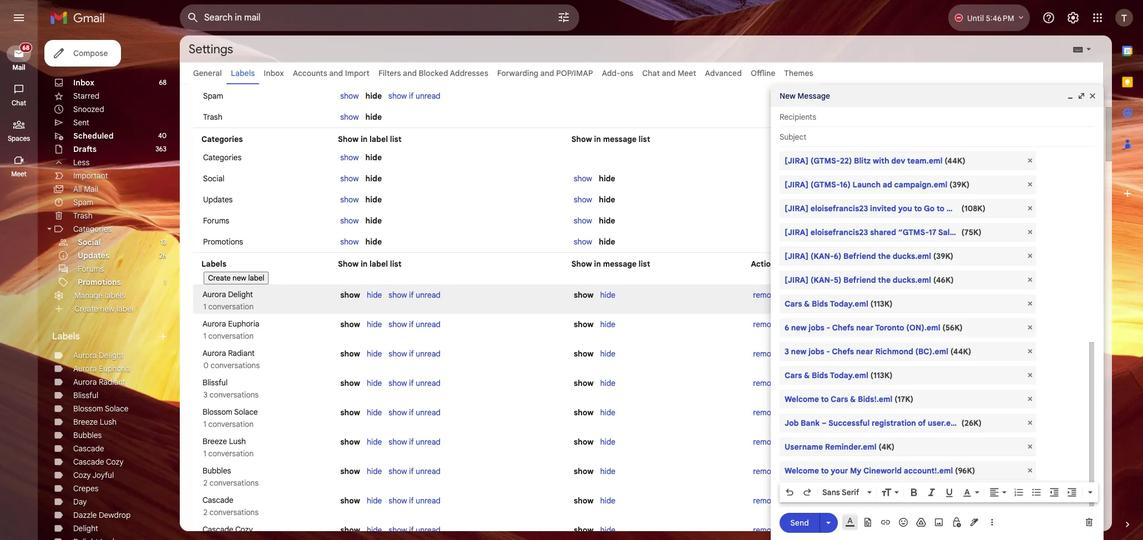 Task type: locate. For each thing, give the bounding box(es) containing it.
4 show if unread link from the top
[[389, 349, 441, 359]]

1 horizontal spatial bubbles
[[203, 466, 231, 476]]

labels heading
[[52, 331, 158, 343]]

aurora delight link
[[73, 351, 124, 361]]

2 for cascade 2 conversations
[[203, 508, 208, 518]]

eloisefrancis23 inside the attachment: [jira] eloisefrancis23 shared "gtms-17 sales kickoff" with you.eml. press enter to view the attachment and delete to remove it element
[[811, 228, 868, 238]]

show if unread link for breeze lush 1 conversation
[[389, 437, 441, 447]]

eloisefrancis23
[[811, 204, 868, 214], [811, 228, 868, 238]]

compose button
[[44, 40, 121, 67]]

the down 'shared'
[[878, 251, 891, 261]]

aurora delight 1 conversation
[[202, 290, 254, 312]]

bubbles for bubbles 2 conversations
[[203, 466, 231, 476]]

1 vertical spatial euphoria
[[99, 364, 130, 374]]

to left your
[[821, 466, 829, 476]]

accounts and import link
[[293, 68, 370, 78]]

formatting options toolbar
[[780, 483, 1099, 503]]

dewdrop
[[99, 511, 131, 521]]

trash down general link
[[203, 112, 222, 122]]

eloisefrancis23 down 16)
[[811, 204, 868, 214]]

0 vertical spatial bubbles
[[73, 431, 102, 441]]

blossom
[[73, 404, 103, 414], [203, 407, 232, 417]]

[jira] (kan-5) befriend the ducks.eml (46k)
[[785, 275, 954, 285]]

0 vertical spatial (gtms-
[[811, 156, 840, 166]]

euphoria down aurora delight 1 conversation at the left bottom of the page
[[228, 319, 260, 329]]

befriend right the 6)
[[844, 251, 876, 261]]

to left go on the top right of page
[[915, 204, 922, 214]]

shared
[[870, 228, 897, 238]]

0 vertical spatial 2
[[203, 479, 208, 489]]

2 inside the cascade 2 conversations
[[203, 508, 208, 518]]

- down 6 new jobs - chefs near toronto (on).eml (56k)
[[827, 347, 830, 357]]

blissful
[[203, 378, 228, 388], [73, 391, 98, 401]]

insert signature image
[[969, 517, 980, 528]]

2 (gtms- from the top
[[811, 180, 840, 190]]

2 vertical spatial cozy
[[235, 525, 253, 535]]

8 if from the top
[[409, 467, 414, 477]]

5 edit from the top
[[786, 408, 800, 418]]

0 horizontal spatial lush
[[100, 417, 117, 427]]

radiant down aurora euphoria 1 conversation at the bottom of the page
[[228, 349, 255, 359]]

1 ducks.eml from the top
[[893, 251, 932, 261]]

labels up "aurora delight" link
[[52, 331, 80, 343]]

euphoria up "aurora radiant" on the left bottom
[[99, 364, 130, 374]]

unread for bubbles 2 conversations
[[416, 467, 441, 477]]

solace up 'breeze lush' on the left bottom
[[105, 404, 129, 414]]

inbox right labels link
[[264, 68, 284, 78]]

[jira] inside attachment: [jira] (kan-5) befriend the ducks.eml. press enter to view the attachment and delete to remove it element
[[785, 275, 809, 285]]

message for labels
[[603, 259, 637, 269]]

ducks.eml for [jira] (kan-5) befriend the ducks.eml
[[893, 275, 932, 285]]

3 if from the top
[[409, 320, 414, 330]]

edit for blossom solace 1 conversation
[[786, 408, 800, 418]]

cozy joyful
[[73, 471, 114, 481]]

0 vertical spatial breeze
[[73, 417, 98, 427]]

1 message from the top
[[603, 134, 637, 144]]

0 vertical spatial labels
[[231, 68, 255, 78]]

1 the from the top
[[878, 251, 891, 261]]

delight down dazzle on the left bottom of the page
[[73, 524, 98, 534]]

delight for aurora delight 1 conversation
[[228, 290, 253, 300]]

0 vertical spatial social
[[203, 174, 224, 184]]

edit link for blossom solace 1 conversation
[[786, 408, 800, 418]]

show if unread for aurora delight 1 conversation
[[389, 290, 441, 300]]

- inside attachment: 6 new jobs - chefs near toronto (on).eml. press enter to view the attachment and delete to remove it element
[[827, 323, 831, 333]]

campaign.eml
[[895, 180, 948, 190]]

1 vertical spatial trash
[[73, 211, 93, 221]]

1 - from the top
[[827, 323, 831, 333]]

near left toronto at the right bottom
[[857, 323, 874, 333]]

spam
[[203, 91, 223, 101], [73, 198, 93, 208]]

[jira] inside the attachment: [jira] (gtms-22) blitz with dev team.eml. press enter to view the attachment and delete to remove it element
[[785, 156, 809, 166]]

show if unread link for bubbles 2 conversations
[[389, 467, 441, 477]]

advanced search options image
[[553, 6, 575, 28]]

joyful
[[92, 471, 114, 481]]

meet left 'advanced' link
[[678, 68, 696, 78]]

-
[[827, 323, 831, 333], [827, 347, 830, 357]]

attachment: 3 new jobs - chefs near richmond (bc).eml. press enter to view the attachment and delete to remove it element
[[780, 343, 1036, 361]]

(56k)
[[943, 323, 963, 333]]

1 up 0
[[203, 331, 206, 341]]

2 edit link from the top
[[786, 320, 800, 330]]

1 horizontal spatial updates
[[203, 195, 233, 205]]

10 show if unread link from the top
[[389, 526, 441, 536]]

aurora down "aurora delight" link
[[73, 364, 97, 374]]

breeze down 'blossom solace 1 conversation'
[[203, 437, 227, 447]]

0 horizontal spatial blossom
[[73, 404, 103, 414]]

1 inside aurora euphoria 1 conversation
[[203, 331, 206, 341]]

1 remove link from the top
[[753, 290, 780, 300]]

5 [jira] from the top
[[785, 251, 809, 261]]

and for accounts
[[329, 68, 343, 78]]

show if unread for cascade 2 conversations
[[389, 496, 441, 506]]

with down the sample.eml
[[993, 228, 1010, 238]]

1 show if unread from the top
[[389, 91, 441, 101]]

spam link
[[73, 198, 93, 208]]

[jira] (gtms-16) launch ad campaign.eml (39k)
[[785, 180, 970, 190]]

1 for blossom solace 1 conversation
[[203, 420, 206, 430]]

conversation up 'breeze lush 1 conversation'
[[208, 420, 254, 430]]

chefs down 6 new jobs - chefs near toronto (on).eml (56k)
[[832, 347, 854, 357]]

1 vertical spatial -
[[827, 347, 830, 357]]

attachment: welcome to your my cineworld account!.eml. press enter to view the attachment and delete to remove it element
[[780, 462, 1036, 481]]

tab list
[[1112, 36, 1144, 501]]

aurora for aurora radiant 0 conversations
[[203, 349, 226, 359]]

3 and from the left
[[541, 68, 554, 78]]

breeze for breeze lush
[[73, 417, 98, 427]]

with left "dev"
[[873, 156, 890, 166]]

and for chat
[[662, 68, 676, 78]]

1 horizontal spatial solace
[[234, 407, 258, 417]]

meet heading
[[0, 170, 38, 179]]

(17k) link
[[785, 393, 918, 406]]

aurora up the blissful link
[[73, 377, 97, 387]]

3 down 0
[[203, 390, 208, 400]]

0 horizontal spatial cozy
[[73, 471, 91, 481]]

0 vertical spatial -
[[827, 323, 831, 333]]

(kan- for 6)
[[811, 251, 834, 261]]

1 vertical spatial bubbles
[[203, 466, 231, 476]]

attachment: 6 new jobs - chefs near toronto (on).eml. press enter to view the attachment and delete to remove it element
[[780, 319, 1036, 338]]

8 edit from the top
[[786, 496, 800, 506]]

spam down general link
[[203, 91, 223, 101]]

conversation inside 'blossom solace 1 conversation'
[[208, 420, 254, 430]]

settings image
[[1067, 11, 1080, 24]]

spam up trash "link" at the left of page
[[73, 198, 93, 208]]

7 show if unread from the top
[[389, 437, 441, 447]]

conversations up blissful 3 conversations
[[211, 361, 260, 371]]

1 remove from the top
[[753, 290, 780, 300]]

conversation up bubbles 2 conversations
[[208, 449, 254, 459]]

1 eloisefrancis23 from the top
[[811, 204, 868, 214]]

lush down 'blossom solace 1 conversation'
[[229, 437, 246, 447]]

0 vertical spatial (44k)
[[945, 156, 966, 166]]

radiant inside the aurora radiant 0 conversations
[[228, 349, 255, 359]]

redo ‪(⌘y)‬ image
[[802, 487, 813, 499]]

1 vertical spatial mail
[[84, 184, 98, 194]]

chat heading
[[0, 99, 38, 108]]

0 vertical spatial mail
[[12, 63, 25, 72]]

aurora for aurora euphoria
[[73, 364, 97, 374]]

pop out image
[[1078, 92, 1086, 100]]

9 show if unread from the top
[[389, 496, 441, 506]]

1 inside aurora delight 1 conversation
[[203, 302, 206, 312]]

(39k) inside attachment: [jira] (gtms-16) launch ad campaign.eml. press enter to view the attachment and delete to remove it element
[[950, 180, 970, 190]]

1 horizontal spatial blossom
[[203, 407, 232, 417]]

(kan- down the 6)
[[811, 275, 834, 285]]

list
[[390, 134, 402, 144], [639, 134, 650, 144], [390, 259, 402, 269], [639, 259, 650, 269]]

categories
[[202, 134, 243, 144], [203, 153, 242, 163], [73, 224, 112, 234]]

show if unread
[[389, 91, 441, 101], [389, 290, 441, 300], [389, 320, 441, 330], [389, 349, 441, 359], [389, 379, 441, 389], [389, 408, 441, 418], [389, 437, 441, 447], [389, 467, 441, 477], [389, 496, 441, 506], [389, 526, 441, 536]]

conversation inside aurora delight 1 conversation
[[208, 302, 254, 312]]

create new label
[[208, 274, 264, 283]]

near for toronto
[[857, 323, 874, 333]]

2 ducks.eml from the top
[[893, 275, 932, 285]]

3 [jira] from the top
[[785, 204, 809, 214]]

conversations up 'blossom solace 1 conversation'
[[210, 390, 259, 400]]

more send options image
[[823, 518, 834, 529]]

mail down 68 link at the left top
[[12, 63, 25, 72]]

1 show in label list from the top
[[338, 134, 402, 144]]

1 horizontal spatial create
[[208, 274, 231, 283]]

2 show if unread link from the top
[[389, 290, 441, 300]]

remove for aurora delight 1 conversation
[[753, 290, 780, 300]]

delight up aurora euphoria
[[99, 351, 124, 361]]

euphoria for aurora euphoria 1 conversation
[[228, 319, 260, 329]]

conversation inside aurora euphoria 1 conversation
[[208, 331, 254, 341]]

hide link
[[367, 290, 382, 300], [600, 290, 616, 300], [367, 320, 382, 330], [600, 320, 616, 330], [367, 349, 382, 359], [600, 349, 616, 359], [367, 379, 382, 389], [600, 379, 616, 389], [367, 408, 382, 418], [600, 408, 616, 418], [367, 437, 382, 447], [600, 437, 616, 447], [367, 467, 382, 477], [600, 467, 616, 477], [367, 496, 382, 506], [600, 496, 616, 506], [367, 526, 382, 536], [600, 526, 616, 536]]

0 vertical spatial lush
[[100, 417, 117, 427]]

3 remove link from the top
[[753, 349, 780, 359]]

drafts
[[73, 144, 97, 154]]

[jira] inside the attachment: [jira] eloisefrancis23 shared "gtms-17 sales kickoff" with you.eml. press enter to view the attachment and delete to remove it element
[[785, 228, 809, 238]]

aurora inside the aurora radiant 0 conversations
[[203, 349, 226, 359]]

5 remove from the top
[[753, 408, 780, 418]]

main menu image
[[12, 11, 26, 24]]

trash down "spam" link
[[73, 211, 93, 221]]

market
[[947, 204, 974, 214]]

0 horizontal spatial radiant
[[99, 377, 125, 387]]

your
[[831, 466, 848, 476]]

- inside attachment: 3 new jobs - chefs near richmond (bc).eml. press enter to view the attachment and delete to remove it element
[[827, 347, 830, 357]]

sans
[[823, 488, 840, 498]]

sans serif option
[[820, 487, 865, 499]]

labels up "create new label"
[[202, 259, 227, 269]]

1 vertical spatial promotions
[[78, 278, 121, 288]]

invited
[[870, 204, 897, 214]]

0 horizontal spatial spam
[[73, 198, 93, 208]]

delight inside aurora delight 1 conversation
[[228, 290, 253, 300]]

befriend for 6)
[[844, 251, 876, 261]]

0 vertical spatial forums
[[203, 216, 229, 226]]

sans serif
[[823, 488, 860, 498]]

4 [jira] from the top
[[785, 228, 809, 238]]

- right the 6 at the bottom of page
[[827, 323, 831, 333]]

2 inside bubbles 2 conversations
[[203, 479, 208, 489]]

1 down 26
[[164, 278, 167, 286]]

job bank – successful registration of user.eml (26k)
[[785, 419, 982, 429]]

delight link
[[73, 524, 98, 534]]

1 vertical spatial eloisefrancis23
[[811, 228, 868, 238]]

(39k) up (46k)
[[934, 251, 954, 261]]

0 vertical spatial befriend
[[844, 251, 876, 261]]

chat for chat and meet
[[643, 68, 660, 78]]

show if unread link for aurora euphoria 1 conversation
[[389, 320, 441, 330]]

create up aurora delight 1 conversation at the left bottom of the page
[[208, 274, 231, 283]]

forwarding and pop/imap link
[[497, 68, 593, 78]]

0 horizontal spatial social
[[78, 238, 101, 248]]

cascade inside the cascade 2 conversations
[[203, 496, 234, 506]]

attachment: [jira] eloisefrancis23 shared "gtms-17 sales kickoff" with you.eml. press enter to view the attachment and delete to remove it element
[[780, 223, 1042, 242]]

cascade down bubbles link
[[73, 444, 104, 454]]

68 left general link
[[159, 78, 167, 87]]

1 horizontal spatial cozy
[[106, 457, 124, 467]]

(39k) inside attachment: [jira] (kan-6) befriend the ducks.eml. press enter to view the attachment and delete to remove it element
[[934, 251, 954, 261]]

conversations for blissful
[[210, 390, 259, 400]]

create down manage
[[74, 304, 98, 314]]

0 vertical spatial meet
[[678, 68, 696, 78]]

0 vertical spatial euphoria
[[228, 319, 260, 329]]

6 edit from the top
[[786, 437, 800, 447]]

edit for aurora delight 1 conversation
[[786, 290, 800, 300]]

6
[[785, 323, 790, 333]]

show
[[338, 134, 359, 144], [572, 134, 592, 144], [338, 259, 359, 269], [572, 259, 592, 269]]

9 if from the top
[[409, 496, 414, 506]]

lush
[[100, 417, 117, 427], [229, 437, 246, 447]]

euphoria inside aurora euphoria 1 conversation
[[228, 319, 260, 329]]

- for 6
[[827, 323, 831, 333]]

4 unread from the top
[[416, 349, 441, 359]]

1 horizontal spatial spam
[[203, 91, 223, 101]]

solace down blissful 3 conversations
[[234, 407, 258, 417]]

0 vertical spatial 68
[[22, 44, 29, 52]]

2 vertical spatial delight
[[73, 524, 98, 534]]

aurora up aurora euphoria link
[[73, 351, 97, 361]]

the down [jira] (kan-6) befriend the ducks.eml (39k)
[[878, 275, 891, 285]]

2 show in message list from the top
[[572, 259, 650, 269]]

1 up 'breeze lush 1 conversation'
[[203, 420, 206, 430]]

0 vertical spatial trash
[[203, 112, 222, 122]]

new inside manage labels create new label
[[100, 304, 115, 314]]

chat down mail heading
[[12, 99, 26, 107]]

9 show if unread link from the top
[[389, 496, 441, 506]]

2 - from the top
[[827, 347, 830, 357]]

aurora euphoria link
[[73, 364, 130, 374]]

2 vertical spatial labels
[[52, 331, 80, 343]]

starred link
[[73, 91, 100, 101]]

new message
[[780, 91, 831, 101]]

blossom inside 'blossom solace 1 conversation'
[[203, 407, 232, 417]]

1
[[164, 278, 167, 286], [203, 302, 206, 312], [203, 331, 206, 341], [203, 420, 206, 430], [203, 449, 206, 459]]

blissful down "aurora radiant" on the left bottom
[[73, 391, 98, 401]]

(39k) up market
[[950, 180, 970, 190]]

0 horizontal spatial mail
[[12, 63, 25, 72]]

cascade down the cascade link
[[73, 457, 104, 467]]

1 vertical spatial chat
[[12, 99, 26, 107]]

show if unread link
[[389, 91, 441, 101], [389, 290, 441, 300], [389, 320, 441, 330], [389, 349, 441, 359], [389, 379, 441, 389], [389, 408, 441, 418], [389, 437, 441, 447], [389, 467, 441, 477], [389, 496, 441, 506], [389, 526, 441, 536]]

9 edit link from the top
[[786, 526, 800, 536]]

1 vertical spatial 3
[[203, 390, 208, 400]]

breeze inside 'breeze lush 1 conversation'
[[203, 437, 227, 447]]

1 2 from the top
[[203, 479, 208, 489]]

1 horizontal spatial cascade cozy
[[203, 525, 253, 535]]

conversations inside the cascade 2 conversations
[[210, 508, 259, 518]]

radiant
[[228, 349, 255, 359], [99, 377, 125, 387]]

cascade down bubbles 2 conversations
[[203, 496, 234, 506]]

8 remove from the top
[[753, 496, 780, 506]]

2 down bubbles 2 conversations
[[203, 508, 208, 518]]

1 vertical spatial delight
[[99, 351, 124, 361]]

1 vertical spatial show in label list
[[338, 259, 402, 269]]

[jira] inside "attachment: [jira] eloisefrancis23 invited you to go to market sample.eml. press enter to view the attachment and delete to remove it" element
[[785, 204, 809, 214]]

(gtms- left 'launch'
[[811, 180, 840, 190]]

breeze for breeze lush 1 conversation
[[203, 437, 227, 447]]

6 [jira] from the top
[[785, 275, 809, 285]]

edit link for aurora delight 1 conversation
[[786, 290, 800, 300]]

ducks.eml for [jira] (kan-6) befriend the ducks.eml
[[893, 251, 932, 261]]

6 if from the top
[[409, 408, 414, 418]]

remove link for cascade 2 conversations
[[753, 496, 780, 506]]

ducks.eml down attachment: [jira] (kan-6) befriend the ducks.eml. press enter to view the attachment and delete to remove it element
[[893, 275, 932, 285]]

befriend for 5)
[[844, 275, 876, 285]]

blossom down blissful 3 conversations
[[203, 407, 232, 417]]

1 show if unread link from the top
[[389, 91, 441, 101]]

navigation
[[0, 36, 39, 541]]

conversation for euphoria
[[208, 331, 254, 341]]

1 [jira] from the top
[[785, 156, 809, 166]]

3 edit from the top
[[786, 349, 800, 359]]

mail down important
[[84, 184, 98, 194]]

labels link
[[231, 68, 255, 78]]

9 edit from the top
[[786, 526, 800, 536]]

2 chefs from the top
[[832, 347, 854, 357]]

serif
[[842, 488, 860, 498]]

2 remove from the top
[[753, 320, 780, 330]]

1 vertical spatial forums
[[78, 264, 104, 274]]

spaces heading
[[0, 134, 38, 143]]

1 vertical spatial breeze
[[203, 437, 227, 447]]

0 vertical spatial ducks.eml
[[893, 251, 932, 261]]

create inside create new label button
[[208, 274, 231, 283]]

offline link
[[751, 68, 776, 78]]

0 vertical spatial 3
[[785, 347, 789, 357]]

2 eloisefrancis23 from the top
[[811, 228, 868, 238]]

(75k)
[[962, 228, 982, 238]]

1 vertical spatial ducks.eml
[[893, 275, 932, 285]]

40
[[158, 132, 167, 140]]

blitz
[[854, 156, 871, 166]]

edit for aurora radiant 0 conversations
[[786, 349, 800, 359]]

1 up aurora euphoria 1 conversation at the bottom of the page
[[203, 302, 206, 312]]

pop/imap
[[556, 68, 593, 78]]

0 vertical spatial eloisefrancis23
[[811, 204, 868, 214]]

1 edit from the top
[[786, 290, 800, 300]]

add-ons
[[602, 68, 634, 78]]

meet down 'spaces' heading
[[11, 170, 27, 178]]

show if unread link for blissful 3 conversations
[[389, 379, 441, 389]]

0 vertical spatial show in label list
[[338, 134, 402, 144]]

0 horizontal spatial bubbles
[[73, 431, 102, 441]]

(44k) down (56k)
[[951, 347, 972, 357]]

5 show if unread from the top
[[389, 379, 441, 389]]

conversations up the cascade 2 conversations
[[210, 479, 259, 489]]

bubbles for bubbles
[[73, 431, 102, 441]]

breeze up bubbles link
[[73, 417, 98, 427]]

1 horizontal spatial radiant
[[228, 349, 255, 359]]

5 if from the top
[[409, 379, 414, 389]]

8 show if unread from the top
[[389, 467, 441, 477]]

labels right general
[[231, 68, 255, 78]]

0 vertical spatial (kan-
[[811, 251, 834, 261]]

and left import
[[329, 68, 343, 78]]

1 vertical spatial the
[[878, 275, 891, 285]]

themes link
[[785, 68, 814, 78]]

labels for labels link
[[231, 68, 255, 78]]

new inside button
[[233, 274, 246, 283]]

chat inside heading
[[12, 99, 26, 107]]

conversations for cascade
[[210, 508, 259, 518]]

conversation inside 'breeze lush 1 conversation'
[[208, 449, 254, 459]]

aurora down aurora delight 1 conversation at the left bottom of the page
[[203, 319, 226, 329]]

6 remove from the top
[[753, 437, 780, 447]]

2 (kan- from the top
[[811, 275, 834, 285]]

1 vertical spatial message
[[603, 259, 637, 269]]

show
[[340, 91, 359, 101], [389, 91, 407, 101], [340, 112, 359, 122], [340, 153, 359, 163], [340, 174, 359, 184], [574, 174, 592, 184], [340, 195, 359, 205], [574, 195, 592, 205], [340, 216, 359, 226], [574, 216, 592, 226], [340, 237, 359, 247], [574, 237, 592, 247], [340, 290, 360, 300], [389, 290, 407, 300], [574, 290, 594, 300], [340, 320, 360, 330], [389, 320, 407, 330], [574, 320, 594, 330], [340, 349, 360, 359], [389, 349, 407, 359], [574, 349, 594, 359], [340, 379, 360, 389], [389, 379, 407, 389], [574, 379, 594, 389], [340, 408, 360, 418], [389, 408, 407, 418], [574, 408, 594, 418], [340, 437, 360, 447], [389, 437, 407, 447], [574, 437, 594, 447], [340, 467, 360, 477], [389, 467, 407, 477], [574, 467, 594, 477], [340, 496, 360, 506], [389, 496, 407, 506], [574, 496, 594, 506], [340, 526, 360, 536], [389, 526, 407, 536], [574, 526, 594, 536]]

conversations inside blissful 3 conversations
[[210, 390, 259, 400]]

more formatting options image
[[1085, 487, 1096, 499]]

and left pop/imap
[[541, 68, 554, 78]]

eloisefrancis23 for shared
[[811, 228, 868, 238]]

scheduled
[[73, 131, 114, 141]]

4 show if unread from the top
[[389, 349, 441, 359]]

indent more ‪(⌘])‬ image
[[1067, 487, 1078, 499]]

message for categories
[[603, 134, 637, 144]]

toggle confidential mode image
[[951, 517, 963, 528]]

1 (kan- from the top
[[811, 251, 834, 261]]

and right filters
[[403, 68, 417, 78]]

6 unread from the top
[[416, 408, 441, 418]]

new for 6
[[791, 323, 807, 333]]

Search in mail text field
[[204, 12, 526, 23]]

4 if from the top
[[409, 349, 414, 359]]

cozy up crepes
[[73, 471, 91, 481]]

aurora inside aurora delight 1 conversation
[[203, 290, 226, 300]]

message
[[798, 91, 831, 101]]

welcome
[[785, 466, 819, 476]]

attachment: username reminder.eml. press enter to view the attachment and delete to remove it element
[[780, 438, 1036, 457]]

1 chefs from the top
[[832, 323, 855, 333]]

0 vertical spatial create
[[208, 274, 231, 283]]

chefs for toronto
[[832, 323, 855, 333]]

1 for breeze lush 1 conversation
[[203, 449, 206, 459]]

1 up bubbles 2 conversations
[[203, 449, 206, 459]]

1 (gtms- from the top
[[811, 156, 840, 166]]

1 horizontal spatial to
[[915, 204, 922, 214]]

1 edit link from the top
[[786, 290, 800, 300]]

cozy down the cascade 2 conversations
[[235, 525, 253, 535]]

attachment: [jira] eloisefrancis23 invited you to go to market sample.eml. press enter to view the attachment and delete to remove it element
[[780, 199, 1036, 218]]

inbox up starred
[[73, 78, 94, 88]]

2 if from the top
[[409, 290, 414, 300]]

remove link for aurora delight 1 conversation
[[753, 290, 780, 300]]

2 unread from the top
[[416, 290, 441, 300]]

[jira] for [jira] (kan-6) befriend the ducks.eml (39k)
[[785, 251, 809, 261]]

aurora inside aurora euphoria 1 conversation
[[203, 319, 226, 329]]

2 show if unread from the top
[[389, 290, 441, 300]]

lush inside 'breeze lush 1 conversation'
[[229, 437, 246, 447]]

1 vertical spatial meet
[[11, 170, 27, 178]]

1 inside 'breeze lush 1 conversation'
[[203, 449, 206, 459]]

near down 6 new jobs - chefs near toronto (on).eml (56k)
[[856, 347, 874, 357]]

euphoria
[[228, 319, 260, 329], [99, 364, 130, 374]]

3 conversation from the top
[[208, 420, 254, 430]]

bubbles up the cascade link
[[73, 431, 102, 441]]

[jira] for [jira] (gtms-16) launch ad campaign.eml (39k)
[[785, 180, 809, 190]]

blissful for blissful
[[73, 391, 98, 401]]

befriend right '5)'
[[844, 275, 876, 285]]

cascade cozy down the cascade 2 conversations
[[203, 525, 253, 535]]

6 show if unread from the top
[[389, 408, 441, 418]]

(gtms- for 22)
[[811, 156, 840, 166]]

0 horizontal spatial inbox link
[[73, 78, 94, 88]]

lush down blossom solace link
[[100, 417, 117, 427]]

6 remove link from the top
[[753, 437, 780, 447]]

send button
[[780, 513, 820, 533]]

1 vertical spatial updates
[[78, 251, 109, 261]]

7 remove link from the top
[[753, 467, 780, 477]]

4 edit from the top
[[786, 379, 800, 389]]

1 horizontal spatial chat
[[643, 68, 660, 78]]

1 horizontal spatial breeze
[[203, 437, 227, 447]]

label inside button
[[248, 274, 264, 283]]

6 show if unread link from the top
[[389, 408, 441, 418]]

edit for bubbles 2 conversations
[[786, 467, 800, 477]]

4 remove from the top
[[753, 379, 780, 389]]

2 jobs from the top
[[809, 347, 825, 357]]

attachment: welcome to cars & bids!.eml. press enter to view the attachment and delete to remove it element
[[780, 390, 1036, 409]]

delight down "create new label"
[[228, 290, 253, 300]]

aurora down "create new label"
[[203, 290, 226, 300]]

2 [jira] from the top
[[785, 180, 809, 190]]

4 conversation from the top
[[208, 449, 254, 459]]

5 show if unread link from the top
[[389, 379, 441, 389]]

you.eml
[[1012, 228, 1042, 238]]

(kan- up '5)'
[[811, 251, 834, 261]]

categories link
[[73, 224, 112, 234]]

0 vertical spatial the
[[878, 251, 891, 261]]

0 vertical spatial blissful
[[203, 378, 228, 388]]

2 2 from the top
[[203, 508, 208, 518]]

4 edit link from the top
[[786, 379, 800, 389]]

conversation up aurora euphoria 1 conversation at the bottom of the page
[[208, 302, 254, 312]]

7 remove from the top
[[753, 467, 780, 477]]

[jira] inside attachment: [jira] (gtms-16) launch ad campaign.eml. press enter to view the attachment and delete to remove it element
[[785, 180, 809, 190]]

aurora up 0
[[203, 349, 226, 359]]

remove link for blossom solace 1 conversation
[[753, 408, 780, 418]]

remove for aurora radiant 0 conversations
[[753, 349, 780, 359]]

1 vertical spatial chefs
[[832, 347, 854, 357]]

0 vertical spatial promotions
[[203, 237, 243, 247]]

[jira] inside attachment: [jira] (kan-6) befriend the ducks.eml. press enter to view the attachment and delete to remove it element
[[785, 251, 809, 261]]

7 edit from the top
[[786, 467, 800, 477]]

bubbles down 'breeze lush 1 conversation'
[[203, 466, 231, 476]]

7 unread from the top
[[416, 437, 441, 447]]

16)
[[840, 180, 851, 190]]

radiant for aurora radiant 0 conversations
[[228, 349, 255, 359]]

attach files image
[[863, 517, 874, 528]]

1 inside 'blossom solace 1 conversation'
[[203, 420, 206, 430]]

8 remove link from the top
[[753, 496, 780, 506]]

remove link for aurora euphoria 1 conversation
[[753, 320, 780, 330]]

2 for bubbles 2 conversations
[[203, 479, 208, 489]]

navigation containing mail
[[0, 36, 39, 541]]

ducks.eml down [jira] eloisefrancis23 shared "gtms-17 sales kickoff" with you.eml
[[893, 251, 932, 261]]

updates link
[[78, 251, 109, 261]]

close image
[[1089, 92, 1097, 100]]

2 edit from the top
[[786, 320, 800, 330]]

[jira] for [jira] eloisefrancis23 shared "gtms-17 sales kickoff" with you.eml
[[785, 228, 809, 238]]

edit for breeze lush 1 conversation
[[786, 437, 800, 447]]

remove for breeze lush 1 conversation
[[753, 437, 780, 447]]

promotions up "create new label"
[[203, 237, 243, 247]]

1 jobs from the top
[[809, 323, 825, 333]]

spaces
[[8, 134, 30, 143]]

general link
[[193, 68, 222, 78]]

and right ons
[[662, 68, 676, 78]]

edit for cascade 2 conversations
[[786, 496, 800, 506]]

aurora euphoria
[[73, 364, 130, 374]]

0 horizontal spatial solace
[[105, 404, 129, 414]]

near for richmond
[[856, 347, 874, 357]]

remove for blissful 3 conversations
[[753, 379, 780, 389]]

insert emoji ‪(⌘⇧2)‬ image
[[898, 517, 909, 528]]

0 horizontal spatial 68
[[22, 44, 29, 52]]

6 edit link from the top
[[786, 437, 800, 447]]

1 vertical spatial spam
[[73, 198, 93, 208]]

promotions up manage labels link
[[78, 278, 121, 288]]

aurora delight
[[73, 351, 124, 361]]

1 horizontal spatial euphoria
[[228, 319, 260, 329]]

to right go on the top right of page
[[937, 204, 945, 214]]

3 inside the new message dialog
[[785, 347, 789, 357]]

Subject field
[[780, 132, 1095, 143]]

Search in mail search field
[[180, 4, 580, 31]]

7 show if unread link from the top
[[389, 437, 441, 447]]

0 vertical spatial message
[[603, 134, 637, 144]]

2 up the cascade 2 conversations
[[203, 479, 208, 489]]

bank
[[801, 419, 820, 429]]

conversations inside bubbles 2 conversations
[[210, 479, 259, 489]]

1 vertical spatial show in message list
[[572, 259, 650, 269]]

filters and blocked addresses
[[379, 68, 489, 78]]

1 if from the top
[[409, 91, 414, 101]]

(44k) down subject field
[[945, 156, 966, 166]]

cascade cozy up joyful
[[73, 457, 124, 467]]

if for bubbles 2 conversations
[[409, 467, 414, 477]]

conversations down bubbles 2 conversations
[[210, 508, 259, 518]]

1 vertical spatial cascade cozy
[[203, 525, 253, 535]]

edit link for aurora radiant 0 conversations
[[786, 349, 800, 359]]

0 horizontal spatial euphoria
[[99, 364, 130, 374]]

2 the from the top
[[878, 275, 891, 285]]

attachment: [jira] (gtms-22) blitz with dev team.eml. press enter to view the attachment and delete to remove it element
[[780, 152, 1036, 170]]

blissful inside blissful 3 conversations
[[203, 378, 228, 388]]

3 unread from the top
[[416, 320, 441, 330]]

blissful down 0
[[203, 378, 228, 388]]

show if unread link for blossom solace 1 conversation
[[389, 408, 441, 418]]

2 show in label list from the top
[[338, 259, 402, 269]]

jobs for 6
[[809, 323, 825, 333]]

2 horizontal spatial delight
[[228, 290, 253, 300]]

remove for cascade 2 conversations
[[753, 496, 780, 506]]

1 horizontal spatial delight
[[99, 351, 124, 361]]

chefs up 3 new jobs - chefs near richmond (bc).eml (44k)
[[832, 323, 855, 333]]

1 show in message list from the top
[[572, 134, 650, 144]]

registration
[[872, 419, 916, 429]]

if for cascade 2 conversations
[[409, 496, 414, 506]]

insert files using drive image
[[916, 517, 927, 528]]

1 vertical spatial (gtms-
[[811, 180, 840, 190]]

7 if from the top
[[409, 437, 414, 447]]

2 remove link from the top
[[753, 320, 780, 330]]

solace inside 'blossom solace 1 conversation'
[[234, 407, 258, 417]]

2 conversation from the top
[[208, 331, 254, 341]]

1 vertical spatial near
[[856, 347, 874, 357]]

aurora for aurora delight 1 conversation
[[203, 290, 226, 300]]

3 remove from the top
[[753, 349, 780, 359]]

0 horizontal spatial labels
[[52, 331, 80, 343]]

2 message from the top
[[603, 259, 637, 269]]

1 vertical spatial 68
[[159, 78, 167, 87]]

cozy up joyful
[[106, 457, 124, 467]]

discard draft ‪(⌘⇧d)‬ image
[[1084, 517, 1095, 528]]

cascade 2 conversations
[[202, 496, 259, 518]]

day link
[[73, 497, 87, 507]]

3 show if unread from the top
[[389, 320, 441, 330]]

indent less ‪(⌘[)‬ image
[[1049, 487, 1060, 499]]

if for blissful 3 conversations
[[409, 379, 414, 389]]

5 unread from the top
[[416, 379, 441, 389]]

chat right ons
[[643, 68, 660, 78]]

radiant down aurora euphoria
[[99, 377, 125, 387]]

8 edit link from the top
[[786, 496, 800, 506]]

1 conversation from the top
[[208, 302, 254, 312]]

0 vertical spatial radiant
[[228, 349, 255, 359]]

1 vertical spatial (44k)
[[951, 347, 972, 357]]

[jira] eloisefrancis23 invited you to go to market sample.eml
[[785, 204, 1019, 214]]

manage
[[74, 291, 103, 301]]

inbox link up starred
[[73, 78, 94, 88]]

1 vertical spatial blissful
[[73, 391, 98, 401]]

68 up mail heading
[[22, 44, 29, 52]]

1 horizontal spatial trash
[[203, 112, 222, 122]]

remove link for blissful 3 conversations
[[753, 379, 780, 389]]

conversation up the aurora radiant 0 conversations in the bottom left of the page
[[208, 331, 254, 341]]

3 edit link from the top
[[786, 349, 800, 359]]

0 vertical spatial spam
[[203, 91, 223, 101]]

bubbles inside bubbles 2 conversations
[[203, 466, 231, 476]]

general
[[193, 68, 222, 78]]

eloisefrancis23 inside "attachment: [jira] eloisefrancis23 invited you to go to market sample.eml. press enter to view the attachment and delete to remove it" element
[[811, 204, 868, 214]]

launch
[[853, 180, 881, 190]]

italic ‪(⌘i)‬ image
[[927, 487, 938, 499]]



Task type: vqa. For each thing, say whether or not it's contained in the screenshot.
if for Aurora Euphoria 1 conversation
yes



Task type: describe. For each thing, give the bounding box(es) containing it.
9 remove from the top
[[753, 526, 780, 536]]

remove link for breeze lush 1 conversation
[[753, 437, 780, 447]]

create inside manage labels create new label
[[74, 304, 98, 314]]

conversations inside the aurora radiant 0 conversations
[[211, 361, 260, 371]]

show if unread link for cascade 2 conversations
[[389, 496, 441, 506]]

advanced
[[705, 68, 742, 78]]

10 if from the top
[[409, 526, 414, 536]]

68 inside navigation
[[22, 44, 29, 52]]

welcome to your my cineworld account!.eml (96k)
[[785, 466, 976, 476]]

1 for aurora euphoria 1 conversation
[[203, 331, 206, 341]]

and for filters
[[403, 68, 417, 78]]

offline
[[751, 68, 776, 78]]

new for 3
[[791, 347, 807, 357]]

aurora radiant 0 conversations
[[202, 349, 260, 371]]

blossom for blossom solace 1 conversation
[[203, 407, 232, 417]]

blissful link
[[73, 391, 98, 401]]

cascade cozy link
[[73, 457, 124, 467]]

(39k) for [jira] (gtms-16) launch ad campaign.eml (39k)
[[950, 180, 970, 190]]

show if unread link for aurora delight 1 conversation
[[389, 290, 441, 300]]

1 vertical spatial cozy
[[73, 471, 91, 481]]

create new label button
[[204, 272, 269, 285]]

new
[[780, 91, 796, 101]]

chat for chat
[[12, 99, 26, 107]]

team.eml
[[908, 156, 943, 166]]

6)
[[834, 251, 842, 261]]

attachment: [jira] (kan-5) befriend the ducks.eml. press enter to view the attachment and delete to remove it element
[[780, 271, 1036, 290]]

sample.eml
[[976, 204, 1019, 214]]

and for forwarding
[[541, 68, 554, 78]]

0
[[203, 361, 209, 371]]

10 unread from the top
[[416, 526, 441, 536]]

1 horizontal spatial 68
[[159, 78, 167, 87]]

show in label list for categories
[[338, 134, 402, 144]]

accounts
[[293, 68, 327, 78]]

social link
[[78, 238, 101, 248]]

aurora for aurora euphoria 1 conversation
[[203, 319, 226, 329]]

show in message list for labels
[[572, 259, 650, 269]]

delight for aurora delight
[[99, 351, 124, 361]]

numbered list ‪(⌘⇧7)‬ image
[[1014, 487, 1025, 499]]

blossom for blossom solace
[[73, 404, 103, 414]]

lush for breeze lush 1 conversation
[[229, 437, 246, 447]]

0 horizontal spatial trash
[[73, 211, 93, 221]]

underline ‪(⌘u)‬ image
[[944, 488, 955, 499]]

remove for aurora euphoria 1 conversation
[[753, 320, 780, 330]]

accounts and import
[[293, 68, 370, 78]]

(26k)
[[962, 419, 982, 429]]

0 horizontal spatial inbox
[[73, 78, 94, 88]]

important link
[[73, 171, 108, 181]]

euphoria for aurora euphoria
[[99, 364, 130, 374]]

[jira] (gtms-22) blitz with dev team.eml (44k)
[[785, 156, 966, 166]]

edit for blissful 3 conversations
[[786, 379, 800, 389]]

1 horizontal spatial mail
[[84, 184, 98, 194]]

forwarding and pop/imap
[[497, 68, 593, 78]]

1 for aurora delight 1 conversation
[[203, 302, 206, 312]]

show if unread for blossom solace 1 conversation
[[389, 408, 441, 418]]

[jira] for [jira] eloisefrancis23 invited you to go to market sample.eml
[[785, 204, 809, 214]]

[jira] eloisefrancis23 shared "gtms-17 sales kickoff" with you.eml
[[785, 228, 1042, 238]]

more options image
[[989, 517, 996, 528]]

kickoff"
[[961, 228, 991, 238]]

0 horizontal spatial updates
[[78, 251, 109, 261]]

mail heading
[[0, 63, 38, 72]]

manage labels link
[[74, 291, 125, 301]]

minimize image
[[1066, 92, 1075, 100]]

2 horizontal spatial to
[[937, 204, 945, 214]]

sent
[[73, 118, 89, 128]]

attachment: job bank – successful registration of user.eml. press enter to view the attachment and delete to remove it element
[[780, 414, 1036, 433]]

insert photo image
[[934, 517, 945, 528]]

remove for blossom solace 1 conversation
[[753, 408, 780, 418]]

unread for cascade 2 conversations
[[416, 496, 441, 506]]

of
[[918, 419, 926, 429]]

filters
[[379, 68, 401, 78]]

insert link ‪(⌘k)‬ image
[[880, 517, 892, 528]]

account!.eml
[[904, 466, 953, 476]]

less
[[73, 158, 89, 168]]

dazzle
[[73, 511, 97, 521]]

blossom solace
[[73, 404, 129, 414]]

bubbles 2 conversations
[[202, 466, 259, 489]]

crepes
[[73, 484, 99, 494]]

10 show if unread from the top
[[389, 526, 441, 536]]

show if unread for aurora euphoria 1 conversation
[[389, 320, 441, 330]]

forums link
[[78, 264, 104, 274]]

0 horizontal spatial forums
[[78, 264, 104, 274]]

(108k)
[[962, 204, 986, 214]]

show if unread for bubbles 2 conversations
[[389, 467, 441, 477]]

undo ‪(⌘z)‬ image
[[784, 487, 796, 499]]

meet inside heading
[[11, 170, 27, 178]]

jobs for 3
[[809, 347, 825, 357]]

- for 3
[[827, 347, 830, 357]]

all
[[73, 184, 82, 194]]

new message dialog
[[771, 0, 1104, 541]]

(gtms- for 16)
[[811, 180, 840, 190]]

my
[[850, 466, 862, 476]]

the for 6)
[[878, 251, 891, 261]]

13
[[160, 238, 167, 246]]

actions
[[751, 259, 780, 269]]

edit link for aurora euphoria 1 conversation
[[786, 320, 800, 330]]

add-
[[602, 68, 621, 78]]

aurora for aurora delight
[[73, 351, 97, 361]]

blissful for blissful 3 conversations
[[203, 378, 228, 388]]

labels for labels heading
[[52, 331, 80, 343]]

(39k) for [jira] (kan-6) befriend the ducks.eml (39k)
[[934, 251, 954, 261]]

all mail
[[73, 184, 98, 194]]

show in message list for categories
[[572, 134, 650, 144]]

new for create
[[233, 274, 246, 283]]

drafts link
[[73, 144, 97, 154]]

labels
[[105, 291, 125, 301]]

radiant for aurora radiant
[[99, 377, 125, 387]]

5)
[[834, 275, 842, 285]]

conversation for solace
[[208, 420, 254, 430]]

if for aurora delight 1 conversation
[[409, 290, 414, 300]]

add-ons link
[[602, 68, 634, 78]]

manage labels create new label
[[74, 291, 133, 314]]

(44k) inside attachment: 3 new jobs - chefs near richmond (bc).eml. press enter to view the attachment and delete to remove it element
[[951, 347, 972, 357]]

blossom solace link
[[73, 404, 129, 414]]

ad
[[883, 180, 893, 190]]

(17k)
[[895, 395, 914, 405]]

gmail image
[[50, 7, 110, 29]]

if for breeze lush 1 conversation
[[409, 437, 414, 447]]

0 horizontal spatial to
[[821, 466, 829, 476]]

show in label list for labels
[[338, 259, 402, 269]]

0 vertical spatial with
[[873, 156, 890, 166]]

aurora radiant link
[[73, 377, 125, 387]]

363
[[156, 145, 167, 153]]

bubbles link
[[73, 431, 102, 441]]

2 vertical spatial categories
[[73, 224, 112, 234]]

edit link for cascade 2 conversations
[[786, 496, 800, 506]]

attachment: [jira] (kan-6) befriend the ducks.eml. press enter to view the attachment and delete to remove it element
[[780, 247, 1036, 266]]

0 vertical spatial categories
[[202, 134, 243, 144]]

1 horizontal spatial promotions
[[203, 237, 243, 247]]

all mail link
[[73, 184, 98, 194]]

0 vertical spatial cozy
[[106, 457, 124, 467]]

themes
[[785, 68, 814, 78]]

support image
[[1043, 11, 1056, 24]]

addresses
[[450, 68, 489, 78]]

unread for blissful 3 conversations
[[416, 379, 441, 389]]

blocked
[[419, 68, 448, 78]]

attachment: [jira] (gtms-16) launch ad campaign.eml. press enter to view the attachment and delete to remove it element
[[780, 175, 1036, 194]]

aurora euphoria 1 conversation
[[202, 319, 260, 341]]

forwarding
[[497, 68, 539, 78]]

remove for bubbles 2 conversations
[[753, 467, 780, 477]]

edit link for breeze lush 1 conversation
[[786, 437, 800, 447]]

if for aurora euphoria 1 conversation
[[409, 320, 414, 330]]

edit for aurora euphoria 1 conversation
[[786, 320, 800, 330]]

"gtms-
[[899, 228, 929, 238]]

show if unread for blissful 3 conversations
[[389, 379, 441, 389]]

chefs for richmond
[[832, 347, 854, 357]]

unread for blossom solace 1 conversation
[[416, 408, 441, 418]]

[jira] for [jira] (gtms-22) blitz with dev team.eml (44k)
[[785, 156, 809, 166]]

edit link for bubbles 2 conversations
[[786, 467, 800, 477]]

solace for blossom solace 1 conversation
[[234, 407, 258, 417]]

0 horizontal spatial delight
[[73, 524, 98, 534]]

3 new jobs - chefs near richmond (bc).eml (44k)
[[785, 347, 972, 357]]

cozy joyful link
[[73, 471, 114, 481]]

search in mail image
[[183, 8, 203, 28]]

1 unread from the top
[[416, 91, 441, 101]]

1 horizontal spatial labels
[[202, 259, 227, 269]]

0 vertical spatial cascade cozy
[[73, 457, 124, 467]]

edit link for blissful 3 conversations
[[786, 379, 800, 389]]

(kan- for 5)
[[811, 275, 834, 285]]

0 horizontal spatial promotions
[[78, 278, 121, 288]]

1 horizontal spatial social
[[203, 174, 224, 184]]

(44k) inside the attachment: [jira] (gtms-22) blitz with dev team.eml. press enter to view the attachment and delete to remove it element
[[945, 156, 966, 166]]

lush for breeze lush
[[100, 417, 117, 427]]

chat and meet link
[[643, 68, 696, 78]]

import
[[345, 68, 370, 78]]

compose
[[73, 48, 108, 58]]

eloisefrancis23 for invited
[[811, 204, 868, 214]]

cascade down the cascade 2 conversations
[[203, 525, 234, 535]]

day
[[73, 497, 87, 507]]

remove link for aurora radiant 0 conversations
[[753, 349, 780, 359]]

bulleted list ‪(⌘⇧8)‬ image
[[1031, 487, 1043, 499]]

blossom solace 1 conversation
[[202, 407, 258, 430]]

conversations for bubbles
[[210, 479, 259, 489]]

unread for aurora euphoria 1 conversation
[[416, 320, 441, 330]]

if for blossom solace 1 conversation
[[409, 408, 414, 418]]

9 remove link from the top
[[753, 526, 780, 536]]

unread for breeze lush 1 conversation
[[416, 437, 441, 447]]

trash link
[[73, 211, 93, 221]]

aurora radiant
[[73, 377, 125, 387]]

job
[[785, 419, 799, 429]]

1 horizontal spatial inbox
[[264, 68, 284, 78]]

1 vertical spatial categories
[[203, 153, 242, 163]]

select input tool image
[[1086, 45, 1092, 53]]

1 horizontal spatial inbox link
[[264, 68, 284, 78]]

label inside manage labels create new label
[[117, 304, 133, 314]]

show if unread for aurora radiant 0 conversations
[[389, 349, 441, 359]]

promotions link
[[78, 278, 121, 288]]

breeze lush
[[73, 417, 117, 427]]

snoozed
[[73, 104, 104, 114]]

–
[[822, 419, 827, 429]]

bold ‪(⌘b)‬ image
[[909, 487, 920, 499]]

important
[[73, 171, 108, 181]]

2 horizontal spatial cozy
[[235, 525, 253, 535]]

conversation for lush
[[208, 449, 254, 459]]

mail inside heading
[[12, 63, 25, 72]]

blissful 3 conversations
[[202, 378, 259, 400]]

you
[[899, 204, 913, 214]]

settings
[[189, 41, 233, 56]]

3 inside blissful 3 conversations
[[203, 390, 208, 400]]

successful
[[829, 419, 870, 429]]

1 vertical spatial social
[[78, 238, 101, 248]]

if for aurora radiant 0 conversations
[[409, 349, 414, 359]]

show if unread link for aurora radiant 0 conversations
[[389, 349, 441, 359]]

remove link for bubbles 2 conversations
[[753, 467, 780, 477]]

1 horizontal spatial with
[[993, 228, 1010, 238]]



